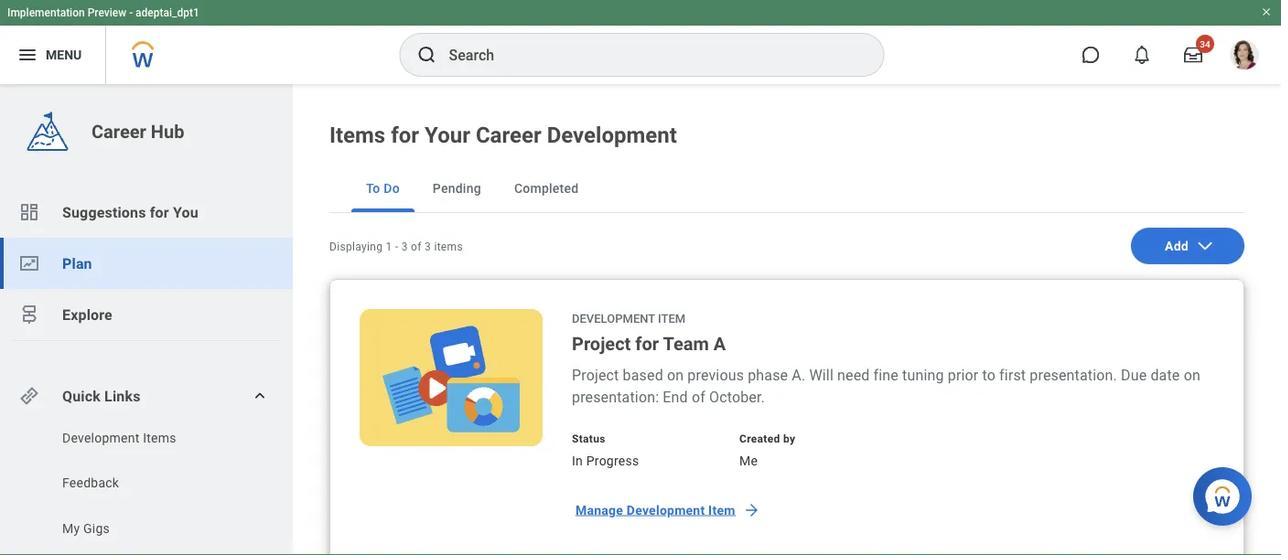 Task type: describe. For each thing, give the bounding box(es) containing it.
project inside project based on previous phase a. will need fine tuning prior to first presentation. due date on presentation: end of october.
[[572, 367, 619, 384]]

a.
[[792, 367, 806, 384]]

first
[[1000, 367, 1026, 384]]

- for preview
[[129, 6, 133, 19]]

to
[[366, 181, 380, 196]]

gigs
[[83, 521, 110, 536]]

development items link
[[60, 429, 249, 448]]

created
[[740, 433, 780, 446]]

development up completed
[[547, 122, 677, 148]]

presentation.
[[1030, 367, 1118, 384]]

previous
[[688, 367, 744, 384]]

a
[[714, 333, 726, 355]]

fine
[[874, 367, 899, 384]]

need
[[838, 367, 870, 384]]

manage
[[576, 503, 624, 518]]

2 on from the left
[[1184, 367, 1201, 384]]

development items
[[62, 431, 176, 446]]

notifications large image
[[1133, 46, 1152, 64]]

my gigs
[[62, 521, 110, 536]]

1 horizontal spatial career
[[476, 122, 542, 148]]

1 horizontal spatial items
[[330, 122, 386, 148]]

completed
[[514, 181, 579, 196]]

34
[[1200, 38, 1211, 49]]

arrow right image
[[743, 502, 761, 520]]

october.
[[709, 389, 765, 406]]

due
[[1121, 367, 1147, 384]]

development inside button
[[627, 503, 705, 518]]

implementation preview -   adeptai_dpt1
[[7, 6, 199, 19]]

add
[[1165, 239, 1189, 254]]

in
[[572, 454, 583, 469]]

add button
[[1131, 228, 1245, 265]]

quick
[[62, 388, 101, 405]]

1 on from the left
[[667, 367, 684, 384]]

to do button
[[352, 165, 415, 212]]

do
[[384, 181, 400, 196]]

chevron up small image
[[251, 387, 269, 406]]

project inside development item project for team a
[[572, 333, 631, 355]]

by
[[784, 433, 796, 446]]

timeline milestone image
[[18, 304, 40, 326]]

onboarding home image
[[18, 253, 40, 275]]

plan
[[62, 255, 92, 272]]

created by me
[[740, 433, 796, 469]]

item inside button
[[709, 503, 736, 518]]

suggestions
[[62, 204, 146, 221]]

phase
[[748, 367, 788, 384]]

list containing suggestions for you
[[0, 187, 293, 341]]

hub
[[151, 121, 184, 142]]

project based on previous phase a. will need fine tuning prior to first presentation. due date on presentation: end of october.
[[572, 367, 1201, 406]]

feedback
[[62, 476, 119, 491]]

items for your career development
[[330, 122, 677, 148]]

development inside development item project for team a
[[572, 312, 655, 325]]

justify image
[[16, 44, 38, 66]]

1
[[386, 241, 392, 253]]

explore link
[[0, 289, 293, 341]]

presentation:
[[572, 389, 659, 406]]

manage development item button
[[565, 493, 769, 529]]

suggestions for you link
[[0, 187, 293, 238]]

preview
[[88, 6, 126, 19]]

career hub
[[92, 121, 184, 142]]

end
[[663, 389, 688, 406]]

completed button
[[500, 165, 594, 212]]

1 vertical spatial items
[[143, 431, 176, 446]]

menu
[[46, 47, 82, 62]]

search image
[[416, 44, 438, 66]]



Task type: locate. For each thing, give the bounding box(es) containing it.
0 horizontal spatial of
[[411, 241, 422, 253]]

displaying
[[330, 241, 383, 253]]

feedback link
[[60, 475, 249, 493]]

to do
[[366, 181, 400, 196]]

implementation
[[7, 6, 85, 19]]

project up based
[[572, 333, 631, 355]]

list containing development items
[[0, 429, 293, 556]]

0 horizontal spatial for
[[150, 204, 169, 221]]

date
[[1151, 367, 1180, 384]]

tuning
[[903, 367, 944, 384]]

1 vertical spatial item
[[709, 503, 736, 518]]

on up end
[[667, 367, 684, 384]]

links
[[104, 388, 141, 405]]

1 project from the top
[[572, 333, 631, 355]]

project up presentation:
[[572, 367, 619, 384]]

development right manage
[[627, 503, 705, 518]]

item left arrow right icon
[[709, 503, 736, 518]]

status in progress
[[572, 433, 639, 469]]

my
[[62, 521, 80, 536]]

on right date
[[1184, 367, 1201, 384]]

for left you
[[150, 204, 169, 221]]

career
[[92, 121, 146, 142], [476, 122, 542, 148]]

0 vertical spatial project
[[572, 333, 631, 355]]

- for 1
[[395, 241, 399, 253]]

for inside development item project for team a
[[636, 333, 659, 355]]

you
[[173, 204, 198, 221]]

items down quick links element
[[143, 431, 176, 446]]

0 horizontal spatial 3
[[402, 241, 408, 253]]

your
[[425, 122, 470, 148]]

for for your
[[391, 122, 419, 148]]

career left hub
[[92, 121, 146, 142]]

tab list
[[330, 165, 1245, 213]]

3
[[402, 241, 408, 253], [425, 241, 431, 253]]

34 button
[[1174, 35, 1215, 75]]

my gigs link
[[60, 520, 249, 538]]

development down quick links
[[62, 431, 140, 446]]

3 right 1
[[402, 241, 408, 253]]

items
[[330, 122, 386, 148], [143, 431, 176, 446]]

of right end
[[692, 389, 706, 406]]

plan link
[[0, 238, 293, 289]]

1 vertical spatial -
[[395, 241, 399, 253]]

career right your
[[476, 122, 542, 148]]

0 horizontal spatial career
[[92, 121, 146, 142]]

1 vertical spatial of
[[692, 389, 706, 406]]

progress
[[587, 454, 639, 469]]

inbox large image
[[1185, 46, 1203, 64]]

1 horizontal spatial for
[[391, 122, 419, 148]]

Search Workday  search field
[[449, 35, 846, 75]]

0 vertical spatial item
[[658, 312, 686, 325]]

list
[[0, 187, 293, 341], [0, 429, 293, 556]]

team
[[663, 333, 709, 355]]

project
[[572, 333, 631, 355], [572, 367, 619, 384]]

0 horizontal spatial -
[[129, 6, 133, 19]]

- right preview
[[129, 6, 133, 19]]

-
[[129, 6, 133, 19], [395, 241, 399, 253]]

2 project from the top
[[572, 367, 619, 384]]

to
[[983, 367, 996, 384]]

1 horizontal spatial 3
[[425, 241, 431, 253]]

quick links
[[62, 388, 141, 405]]

development
[[547, 122, 677, 148], [572, 312, 655, 325], [62, 431, 140, 446], [627, 503, 705, 518]]

prior
[[948, 367, 979, 384]]

item inside development item project for team a
[[658, 312, 686, 325]]

items up to
[[330, 122, 386, 148]]

for
[[391, 122, 419, 148], [150, 204, 169, 221], [636, 333, 659, 355]]

1 3 from the left
[[402, 241, 408, 253]]

1 list from the top
[[0, 187, 293, 341]]

tab list containing to do
[[330, 165, 1245, 213]]

based
[[623, 367, 664, 384]]

dashboard image
[[18, 201, 40, 223]]

1 vertical spatial list
[[0, 429, 293, 556]]

suggestions for you
[[62, 204, 198, 221]]

on
[[667, 367, 684, 384], [1184, 367, 1201, 384]]

quick links element
[[18, 378, 278, 415]]

development up based
[[572, 312, 655, 325]]

link image
[[18, 385, 40, 407]]

of right 1
[[411, 241, 422, 253]]

3 left the items in the top of the page
[[425, 241, 431, 253]]

status
[[572, 433, 606, 446]]

- right 1
[[395, 241, 399, 253]]

1 horizontal spatial on
[[1184, 367, 1201, 384]]

for inside list
[[150, 204, 169, 221]]

1 horizontal spatial -
[[395, 241, 399, 253]]

will
[[810, 367, 834, 384]]

2 vertical spatial for
[[636, 333, 659, 355]]

2 list from the top
[[0, 429, 293, 556]]

explore
[[62, 306, 113, 324]]

0 horizontal spatial on
[[667, 367, 684, 384]]

item
[[658, 312, 686, 325], [709, 503, 736, 518]]

profile logan mcneil image
[[1230, 40, 1260, 73]]

0 vertical spatial items
[[330, 122, 386, 148]]

0 horizontal spatial items
[[143, 431, 176, 446]]

pending
[[433, 181, 481, 196]]

0 horizontal spatial item
[[658, 312, 686, 325]]

development item project for team a
[[572, 312, 726, 355]]

1 vertical spatial project
[[572, 367, 619, 384]]

manage development item
[[576, 503, 736, 518]]

close environment banner image
[[1261, 6, 1272, 17]]

pending button
[[418, 165, 496, 212]]

for left your
[[391, 122, 419, 148]]

1 vertical spatial for
[[150, 204, 169, 221]]

1 horizontal spatial item
[[709, 503, 736, 518]]

- inside menu banner
[[129, 6, 133, 19]]

of
[[411, 241, 422, 253], [692, 389, 706, 406]]

2 horizontal spatial for
[[636, 333, 659, 355]]

1 horizontal spatial of
[[692, 389, 706, 406]]

menu banner
[[0, 0, 1282, 84]]

2 3 from the left
[[425, 241, 431, 253]]

items
[[434, 241, 463, 253]]

adeptai_dpt1
[[136, 6, 199, 19]]

me
[[740, 454, 758, 469]]

for up based
[[636, 333, 659, 355]]

0 vertical spatial -
[[129, 6, 133, 19]]

of inside project based on previous phase a. will need fine tuning prior to first presentation. due date on presentation: end of october.
[[692, 389, 706, 406]]

chevron down image
[[1196, 237, 1215, 255]]

displaying 1 - 3 of 3 items
[[330, 241, 463, 253]]

0 vertical spatial for
[[391, 122, 419, 148]]

menu button
[[0, 26, 105, 84]]

for for you
[[150, 204, 169, 221]]

development inside list
[[62, 431, 140, 446]]

0 vertical spatial of
[[411, 241, 422, 253]]

item up team
[[658, 312, 686, 325]]

0 vertical spatial list
[[0, 187, 293, 341]]



Task type: vqa. For each thing, say whether or not it's contained in the screenshot.
x icon
no



